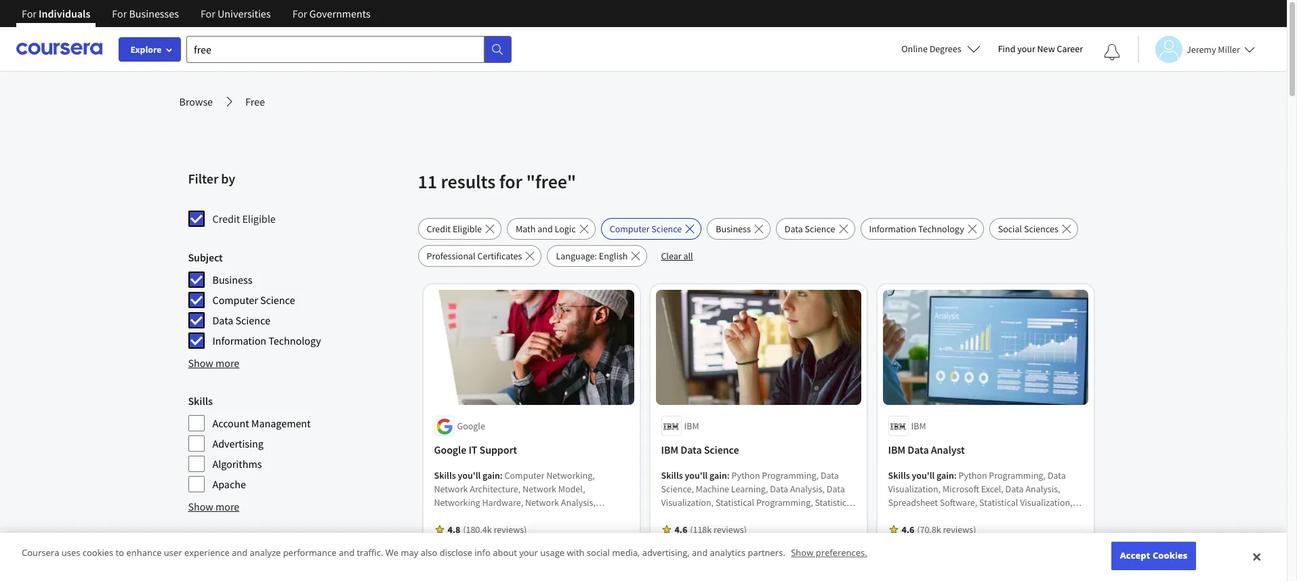 Task type: vqa. For each thing, say whether or not it's contained in the screenshot.
bottommost Computer Science
yes



Task type: describe. For each thing, give the bounding box(es) containing it.
skills for ibm data analyst
[[889, 470, 910, 482]]

clear all
[[661, 250, 693, 262]]

with
[[567, 547, 585, 560]]

(180.4k
[[463, 524, 492, 537]]

explore
[[131, 43, 162, 56]]

advertising
[[213, 437, 264, 451]]

professional certificates
[[427, 250, 522, 262]]

gain for analyst
[[937, 470, 955, 482]]

computer science button
[[601, 218, 702, 240]]

certificates
[[478, 250, 522, 262]]

: for ibm data analyst
[[955, 470, 957, 482]]

you'll for analyst
[[912, 470, 935, 482]]

computer science inside button
[[610, 223, 682, 235]]

level group
[[188, 537, 410, 582]]

social sciences button
[[990, 218, 1079, 240]]

support
[[480, 444, 517, 457]]

show more button for information technology
[[188, 355, 240, 372]]

accept cookies
[[1121, 550, 1188, 562]]

credit down by
[[213, 212, 240, 226]]

disclose
[[440, 547, 473, 560]]

math
[[516, 223, 536, 235]]

more for apache
[[216, 500, 240, 514]]

for individuals
[[22, 7, 90, 20]]

we
[[386, 547, 399, 560]]

information technology inside subject group
[[213, 334, 321, 348]]

usage
[[541, 547, 565, 560]]

credit eligible down (180.4k
[[451, 543, 506, 556]]

computer inside subject group
[[213, 294, 258, 307]]

degrees
[[930, 43, 962, 55]]

logic
[[555, 223, 576, 235]]

ibm data analyst
[[889, 444, 965, 457]]

info
[[475, 547, 491, 560]]

performance
[[283, 547, 337, 560]]

reviews) for google it support
[[494, 524, 527, 537]]

0 horizontal spatial your
[[520, 547, 538, 560]]

social
[[999, 223, 1023, 235]]

information inside subject group
[[213, 334, 267, 348]]

show notifications image
[[1105, 44, 1121, 60]]

information technology button
[[861, 218, 984, 240]]

subject group
[[188, 250, 410, 350]]

professional certificates button
[[418, 245, 542, 267]]

credit eligible inside credit eligible button
[[427, 223, 482, 235]]

accept
[[1121, 550, 1151, 562]]

4.6 for 4.6 (118k reviews)
[[675, 524, 688, 537]]

credit down (118k
[[678, 543, 702, 556]]

credit inside button
[[427, 223, 451, 235]]

4.6 (70.8k reviews)
[[902, 524, 977, 537]]

universities
[[218, 7, 271, 20]]

skills you'll gain : for support
[[434, 470, 505, 482]]

skills you'll gain : for analyst
[[889, 470, 959, 482]]

management
[[251, 417, 311, 431]]

clear
[[661, 250, 682, 262]]

4.8
[[448, 524, 461, 537]]

computer science inside subject group
[[213, 294, 295, 307]]

online degrees
[[902, 43, 962, 55]]

banner navigation
[[11, 0, 382, 37]]

partners.
[[748, 547, 786, 560]]

algorithms
[[213, 458, 262, 471]]

show more for information technology
[[188, 357, 240, 370]]

jeremy miller button
[[1138, 36, 1256, 63]]

language: english button
[[547, 245, 648, 267]]

uses
[[62, 547, 80, 560]]

11 results for "free"
[[418, 170, 577, 194]]

analytics
[[710, 547, 746, 560]]

also
[[421, 547, 438, 560]]

professional
[[427, 250, 476, 262]]

show more for apache
[[188, 500, 240, 514]]

coursera
[[22, 547, 59, 560]]

advertising,
[[643, 547, 690, 560]]

data science inside button
[[785, 223, 836, 235]]

help center image
[[1252, 547, 1269, 563]]

explore button
[[119, 37, 181, 62]]

skills for google it support
[[434, 470, 456, 482]]

enhance
[[126, 547, 162, 560]]

reviews) for ibm data science
[[714, 524, 747, 537]]

it
[[469, 444, 478, 457]]

social
[[587, 547, 610, 560]]

computer inside button
[[610, 223, 650, 235]]

english
[[599, 250, 628, 262]]

traffic.
[[357, 547, 383, 560]]

coursera uses cookies to enhance user experience and analyze performance and traffic. we may also disclose info about your usage with social media, advertising, and analytics partners. show preferences.
[[22, 547, 868, 560]]

by
[[221, 170, 235, 187]]

google it support
[[434, 444, 517, 457]]

credit eligible down by
[[213, 212, 276, 226]]

(70.8k
[[918, 524, 942, 537]]

show for information technology
[[188, 357, 213, 370]]

eligible inside credit eligible button
[[453, 223, 482, 235]]

businesses
[[129, 7, 179, 20]]

results
[[441, 170, 496, 194]]

jeremy miller
[[1187, 43, 1241, 55]]

math and logic button
[[507, 218, 596, 240]]

to
[[116, 547, 124, 560]]

for businesses
[[112, 7, 179, 20]]

data inside subject group
[[213, 314, 233, 327]]

jeremy
[[1187, 43, 1217, 55]]

for
[[500, 170, 523, 194]]

filter
[[188, 170, 219, 187]]

cookies
[[1153, 550, 1188, 562]]

google it support link
[[434, 442, 629, 459]]

for for universities
[[201, 7, 216, 20]]

filter by
[[188, 170, 235, 187]]

sciences
[[1025, 223, 1059, 235]]

miller
[[1219, 43, 1241, 55]]

and left traffic.
[[339, 547, 355, 560]]

4.6 for 4.6 (70.8k reviews)
[[902, 524, 915, 537]]

clear all button
[[653, 245, 702, 267]]

level
[[188, 538, 212, 552]]

about
[[493, 547, 517, 560]]

individuals
[[39, 7, 90, 20]]



Task type: locate. For each thing, give the bounding box(es) containing it.
2 horizontal spatial gain
[[937, 470, 955, 482]]

show for apache
[[188, 500, 213, 514]]

new
[[1038, 43, 1056, 55]]

data
[[785, 223, 803, 235], [213, 314, 233, 327], [681, 444, 702, 457], [908, 444, 929, 457]]

math and logic
[[516, 223, 576, 235]]

0 horizontal spatial gain
[[483, 470, 500, 482]]

reviews) up analytics
[[714, 524, 747, 537]]

0 vertical spatial your
[[1018, 43, 1036, 55]]

: down support
[[500, 470, 503, 482]]

1 vertical spatial show more button
[[188, 499, 240, 515]]

business inside subject group
[[213, 273, 252, 287]]

2 show more button from the top
[[188, 499, 240, 515]]

technology inside subject group
[[269, 334, 321, 348]]

and right math
[[538, 223, 553, 235]]

skills you'll gain : down the ibm data science
[[661, 470, 732, 482]]

: for ibm data science
[[727, 470, 730, 482]]

1 horizontal spatial skills you'll gain :
[[661, 470, 732, 482]]

information inside button
[[870, 223, 917, 235]]

accept cookies button
[[1112, 543, 1197, 571]]

1 horizontal spatial business
[[716, 223, 751, 235]]

find your new career
[[999, 43, 1084, 55]]

computer down subject in the left top of the page
[[213, 294, 258, 307]]

: down the ibm data science
[[727, 470, 730, 482]]

show up account
[[188, 357, 213, 370]]

1 skills you'll gain : from the left
[[434, 470, 505, 482]]

skills down google it support
[[434, 470, 456, 482]]

may
[[401, 547, 419, 560]]

social sciences
[[999, 223, 1059, 235]]

0 vertical spatial google
[[457, 421, 485, 433]]

subject
[[188, 251, 223, 264]]

1 horizontal spatial gain
[[710, 470, 727, 482]]

1 4.6 from the left
[[675, 524, 688, 537]]

0 vertical spatial computer science
[[610, 223, 682, 235]]

1 horizontal spatial reviews)
[[714, 524, 747, 537]]

language: english
[[556, 250, 628, 262]]

you'll down ibm data analyst
[[912, 470, 935, 482]]

for for individuals
[[22, 7, 37, 20]]

computer
[[610, 223, 650, 235], [213, 294, 258, 307]]

4.6 (118k reviews)
[[675, 524, 747, 537]]

1 vertical spatial business
[[213, 273, 252, 287]]

2 you'll from the left
[[685, 470, 708, 482]]

show more button up account
[[188, 355, 240, 372]]

you'll down "it" on the bottom of page
[[458, 470, 481, 482]]

show more
[[188, 357, 240, 370], [188, 500, 240, 514]]

for for governments
[[293, 7, 307, 20]]

show more down apache on the bottom left
[[188, 500, 240, 514]]

2 show more from the top
[[188, 500, 240, 514]]

credit
[[213, 212, 240, 226], [427, 223, 451, 235], [451, 543, 475, 556], [678, 543, 702, 556]]

1 show more from the top
[[188, 357, 240, 370]]

for universities
[[201, 7, 271, 20]]

you'll down the ibm data science
[[685, 470, 708, 482]]

you'll for support
[[458, 470, 481, 482]]

show more button for apache
[[188, 499, 240, 515]]

credit eligible up professional
[[427, 223, 482, 235]]

4.8 (180.4k reviews)
[[448, 524, 527, 537]]

2 horizontal spatial reviews)
[[944, 524, 977, 537]]

0 vertical spatial data science
[[785, 223, 836, 235]]

1 vertical spatial your
[[520, 547, 538, 560]]

reviews)
[[494, 524, 527, 537], [714, 524, 747, 537], [944, 524, 977, 537]]

1 vertical spatial show
[[188, 500, 213, 514]]

0 horizontal spatial computer
[[213, 294, 258, 307]]

0 vertical spatial computer
[[610, 223, 650, 235]]

3 : from the left
[[955, 470, 957, 482]]

technology inside button
[[919, 223, 965, 235]]

: for google it support
[[500, 470, 503, 482]]

None search field
[[186, 36, 512, 63]]

skills you'll gain : down ibm data analyst
[[889, 470, 959, 482]]

free
[[245, 95, 265, 108]]

user
[[164, 547, 182, 560]]

1 vertical spatial technology
[[269, 334, 321, 348]]

0 vertical spatial information
[[870, 223, 917, 235]]

0 horizontal spatial information
[[213, 334, 267, 348]]

4.6 left (118k
[[675, 524, 688, 537]]

reviews) up about
[[494, 524, 527, 537]]

1 : from the left
[[500, 470, 503, 482]]

computer up the english
[[610, 223, 650, 235]]

and down (118k
[[692, 547, 708, 560]]

11
[[418, 170, 437, 194]]

0 horizontal spatial reviews)
[[494, 524, 527, 537]]

gain down analyst
[[937, 470, 955, 482]]

1 for from the left
[[22, 7, 37, 20]]

your right about
[[520, 547, 538, 560]]

0 horizontal spatial skills you'll gain :
[[434, 470, 505, 482]]

credit up professional
[[427, 223, 451, 235]]

0 horizontal spatial data science
[[213, 314, 270, 327]]

for governments
[[293, 7, 371, 20]]

business button
[[707, 218, 771, 240]]

computer science
[[610, 223, 682, 235], [213, 294, 295, 307]]

3 you'll from the left
[[912, 470, 935, 482]]

show
[[188, 357, 213, 370], [188, 500, 213, 514], [791, 547, 814, 560]]

ibm data science link
[[661, 442, 856, 459]]

skills up account
[[188, 395, 213, 408]]

2 gain from the left
[[710, 470, 727, 482]]

2 for from the left
[[112, 7, 127, 20]]

1 vertical spatial google
[[434, 444, 467, 457]]

you'll
[[458, 470, 481, 482], [685, 470, 708, 482], [912, 470, 935, 482]]

0 vertical spatial technology
[[919, 223, 965, 235]]

2 horizontal spatial :
[[955, 470, 957, 482]]

find
[[999, 43, 1016, 55]]

cookies
[[83, 547, 113, 560]]

skills you'll gain :
[[434, 470, 505, 482], [661, 470, 732, 482], [889, 470, 959, 482]]

for left businesses
[[112, 7, 127, 20]]

google
[[457, 421, 485, 433], [434, 444, 467, 457]]

show preferences. link
[[791, 547, 868, 560]]

and inside button
[[538, 223, 553, 235]]

1 horizontal spatial information technology
[[870, 223, 965, 235]]

1 vertical spatial information
[[213, 334, 267, 348]]

google left "it" on the bottom of page
[[434, 444, 467, 457]]

1 horizontal spatial information
[[870, 223, 917, 235]]

data science
[[785, 223, 836, 235], [213, 314, 270, 327]]

credit eligible down (118k
[[678, 543, 733, 556]]

google for google it support
[[434, 444, 467, 457]]

browse
[[179, 95, 213, 108]]

language:
[[556, 250, 597, 262]]

analyst
[[931, 444, 965, 457]]

1 horizontal spatial you'll
[[685, 470, 708, 482]]

2 : from the left
[[727, 470, 730, 482]]

computer science down subject in the left top of the page
[[213, 294, 295, 307]]

show more button down apache on the bottom left
[[188, 499, 240, 515]]

2 more from the top
[[216, 500, 240, 514]]

governments
[[310, 7, 371, 20]]

analyze
[[250, 547, 281, 560]]

information technology inside button
[[870, 223, 965, 235]]

data science inside subject group
[[213, 314, 270, 327]]

3 gain from the left
[[937, 470, 955, 482]]

1 horizontal spatial computer
[[610, 223, 650, 235]]

2 horizontal spatial you'll
[[912, 470, 935, 482]]

3 skills you'll gain : from the left
[[889, 470, 959, 482]]

ibm data analyst link
[[889, 442, 1083, 459]]

1 vertical spatial more
[[216, 500, 240, 514]]

1 vertical spatial computer
[[213, 294, 258, 307]]

beginner
[[213, 561, 253, 574]]

more up account
[[216, 357, 240, 370]]

eligible
[[242, 212, 276, 226], [453, 223, 482, 235], [477, 543, 506, 556], [704, 543, 733, 556]]

browse link
[[179, 94, 213, 110]]

0 vertical spatial more
[[216, 357, 240, 370]]

more
[[216, 357, 240, 370], [216, 500, 240, 514]]

show right partners.
[[791, 547, 814, 560]]

1 vertical spatial show more
[[188, 500, 240, 514]]

skills you'll gain : for science
[[661, 470, 732, 482]]

skills inside skills group
[[188, 395, 213, 408]]

0 horizontal spatial information technology
[[213, 334, 321, 348]]

experience
[[184, 547, 230, 560]]

: down analyst
[[955, 470, 957, 482]]

2 reviews) from the left
[[714, 524, 747, 537]]

and
[[538, 223, 553, 235], [232, 547, 248, 560], [339, 547, 355, 560], [692, 547, 708, 560]]

gain down support
[[483, 470, 500, 482]]

3 for from the left
[[201, 7, 216, 20]]

2 4.6 from the left
[[902, 524, 915, 537]]

ibm data science
[[661, 444, 739, 457]]

skills group
[[188, 393, 410, 494]]

0 horizontal spatial you'll
[[458, 470, 481, 482]]

1 horizontal spatial 4.6
[[902, 524, 915, 537]]

1 horizontal spatial your
[[1018, 43, 1036, 55]]

4.6 left (70.8k
[[902, 524, 915, 537]]

1 horizontal spatial data science
[[785, 223, 836, 235]]

for left individuals
[[22, 7, 37, 20]]

0 horizontal spatial technology
[[269, 334, 321, 348]]

data inside button
[[785, 223, 803, 235]]

for
[[22, 7, 37, 20], [112, 7, 127, 20], [201, 7, 216, 20], [293, 7, 307, 20]]

reviews) right (70.8k
[[944, 524, 977, 537]]

1 show more button from the top
[[188, 355, 240, 372]]

1 vertical spatial data science
[[213, 314, 270, 327]]

you'll for science
[[685, 470, 708, 482]]

0 horizontal spatial 4.6
[[675, 524, 688, 537]]

2 horizontal spatial skills you'll gain :
[[889, 470, 959, 482]]

0 vertical spatial show
[[188, 357, 213, 370]]

1 horizontal spatial :
[[727, 470, 730, 482]]

skills you'll gain : down "it" on the bottom of page
[[434, 470, 505, 482]]

gain for support
[[483, 470, 500, 482]]

1 you'll from the left
[[458, 470, 481, 482]]

computer science up clear at right
[[610, 223, 682, 235]]

preferences.
[[816, 547, 868, 560]]

0 vertical spatial information technology
[[870, 223, 965, 235]]

0 vertical spatial business
[[716, 223, 751, 235]]

for for businesses
[[112, 7, 127, 20]]

gain for science
[[710, 470, 727, 482]]

1 horizontal spatial computer science
[[610, 223, 682, 235]]

0 vertical spatial show more button
[[188, 355, 240, 372]]

more down apache on the bottom left
[[216, 500, 240, 514]]

1 vertical spatial information technology
[[213, 334, 321, 348]]

1 more from the top
[[216, 357, 240, 370]]

online degrees button
[[891, 34, 992, 64]]

google up "it" on the bottom of page
[[457, 421, 485, 433]]

career
[[1057, 43, 1084, 55]]

for left 'universities'
[[201, 7, 216, 20]]

What do you want to learn? text field
[[186, 36, 485, 63]]

1 gain from the left
[[483, 470, 500, 482]]

skills for ibm data science
[[661, 470, 683, 482]]

information
[[870, 223, 917, 235], [213, 334, 267, 348]]

0 horizontal spatial business
[[213, 273, 252, 287]]

media,
[[612, 547, 640, 560]]

google for google
[[457, 421, 485, 433]]

show down apache on the bottom left
[[188, 500, 213, 514]]

4 for from the left
[[293, 7, 307, 20]]

your right 'find' at the right
[[1018, 43, 1036, 55]]

0 horizontal spatial computer science
[[213, 294, 295, 307]]

data science button
[[776, 218, 855, 240]]

show more up account
[[188, 357, 240, 370]]

1 horizontal spatial technology
[[919, 223, 965, 235]]

more for information technology
[[216, 357, 240, 370]]

2 vertical spatial show
[[791, 547, 814, 560]]

information technology
[[870, 223, 965, 235], [213, 334, 321, 348]]

account
[[213, 417, 249, 431]]

0 horizontal spatial :
[[500, 470, 503, 482]]

all
[[684, 250, 693, 262]]

skills down ibm data analyst
[[889, 470, 910, 482]]

for left governments
[[293, 7, 307, 20]]

(118k
[[690, 524, 712, 537]]

3 reviews) from the left
[[944, 524, 977, 537]]

2 skills you'll gain : from the left
[[661, 470, 732, 482]]

0 vertical spatial show more
[[188, 357, 240, 370]]

gain down the ibm data science
[[710, 470, 727, 482]]

skills down the ibm data science
[[661, 470, 683, 482]]

credit left info
[[451, 543, 475, 556]]

coursera image
[[16, 38, 102, 60]]

apache
[[213, 478, 246, 492]]

1 vertical spatial computer science
[[213, 294, 295, 307]]

and up beginner
[[232, 547, 248, 560]]

business inside button
[[716, 223, 751, 235]]

:
[[500, 470, 503, 482], [727, 470, 730, 482], [955, 470, 957, 482]]

1 reviews) from the left
[[494, 524, 527, 537]]



